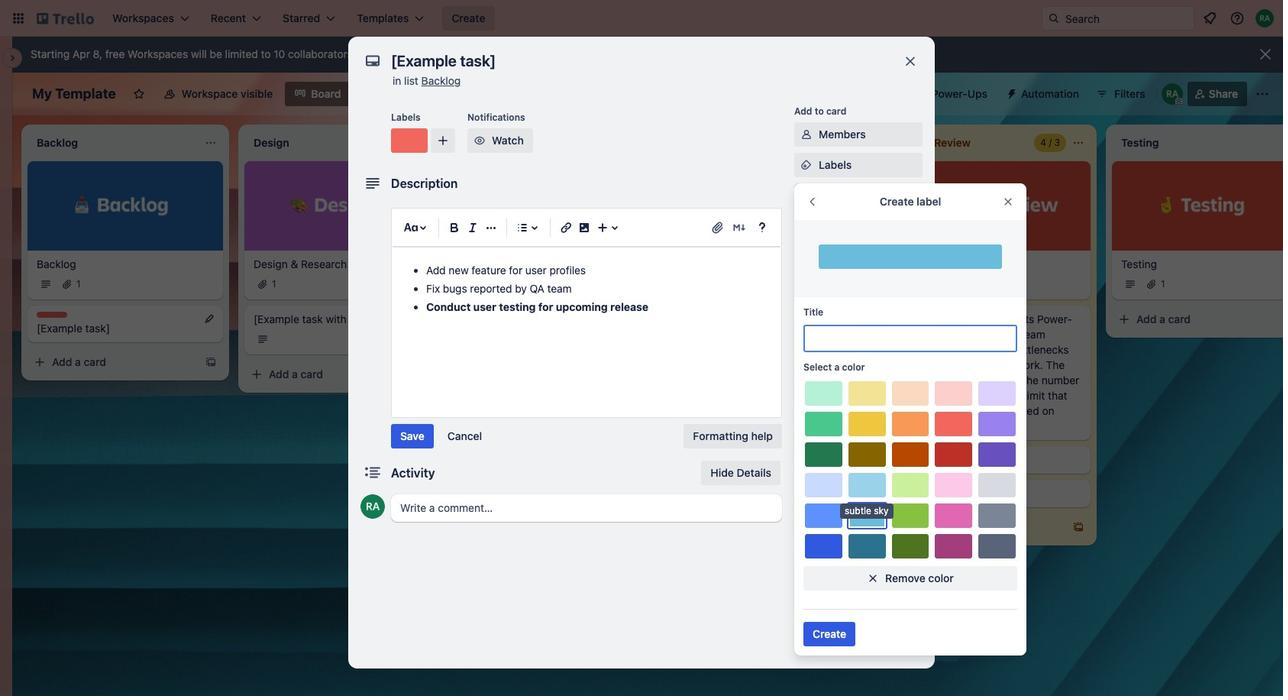 Task type: locate. For each thing, give the bounding box(es) containing it.
attach and insert link image
[[711, 220, 726, 235]]

archive link
[[795, 589, 923, 614]]

0 vertical spatial create from template… image
[[639, 313, 651, 325]]

share button down "archive" link
[[795, 620, 923, 644]]

the
[[1047, 358, 1065, 371]]

this
[[905, 312, 926, 325]]

3 sm image from the top
[[799, 556, 815, 572]]

template
[[849, 557, 894, 570]]

add to card
[[795, 105, 847, 117]]

1 horizontal spatial backlog link
[[422, 74, 461, 87]]

power- inside this list has the list limits power- up enabled, to help the team prioritize and remove bottlenecks before picking up new work. the list will be highlighted if the number of cards in it passes the limit that the team determines based on team size.
[[1038, 312, 1073, 325]]

0 vertical spatial labels
[[391, 112, 421, 123]]

limits
[[1006, 312, 1035, 325]]

share button right ruby anderson (rubyanderson7) icon at the right top of the page
[[1188, 82, 1248, 106]]

code review
[[905, 257, 969, 270]]

0 vertical spatial create
[[452, 11, 486, 24]]

will up cards on the bottom right
[[922, 373, 938, 386]]

1 horizontal spatial labels
[[819, 158, 852, 171]]

will right workspaces
[[191, 47, 207, 60]]

more
[[389, 47, 415, 60]]

2 horizontal spatial create
[[880, 195, 914, 208]]

4
[[1041, 137, 1047, 148]]

conduct
[[426, 300, 471, 313]]

4 / 3
[[1041, 137, 1061, 148]]

color right remove
[[929, 572, 954, 585]]

create from template… image
[[205, 356, 217, 368]]

formatting
[[693, 430, 749, 442]]

list up the enabled,
[[929, 312, 943, 325]]

0 vertical spatial [example task]
[[37, 321, 110, 334]]

1 horizontal spatial backlog
[[422, 74, 461, 87]]

add a card down by
[[486, 312, 540, 325]]

new down remove
[[994, 358, 1014, 371]]

sm image inside move link
[[799, 495, 815, 511]]

1 vertical spatial for
[[539, 300, 554, 313]]

share
[[1210, 87, 1239, 100], [819, 625, 848, 638]]

list down more
[[404, 74, 419, 87]]

sm image left 'archive' at the right of the page
[[799, 594, 815, 609]]

sm image for archive
[[799, 594, 815, 609]]

add inside add new feature for user profiles fix bugs reported by qa team conduct user testing for upcoming release
[[426, 264, 446, 277]]

to do link
[[471, 256, 648, 272]]

image image
[[575, 219, 594, 237]]

0 vertical spatial create button
[[443, 6, 495, 31]]

2 vertical spatial to
[[966, 328, 976, 341]]

help up details
[[752, 430, 773, 442]]

2 vertical spatial sm image
[[799, 556, 815, 572]]

cancel button
[[438, 424, 491, 449]]

0 vertical spatial share button
[[1188, 82, 1248, 106]]

0 horizontal spatial color
[[843, 361, 866, 373]]

[example for bottommost [example task] link
[[905, 487, 951, 499]]

0 vertical spatial ups
[[968, 87, 988, 100]]

add a card for create from template… icon to the left
[[486, 312, 540, 325]]

primary element
[[0, 0, 1284, 37]]

0 horizontal spatial create
[[452, 11, 486, 24]]

1 vertical spatial new
[[994, 358, 1014, 371]]

power-ups
[[932, 87, 988, 100], [795, 350, 845, 361]]

1 for testing
[[1162, 278, 1166, 289]]

move
[[819, 496, 846, 509]]

collaborator
[[449, 47, 508, 60]]

subtle sky tooltip
[[841, 504, 894, 519]]

2 vertical spatial task]
[[953, 487, 978, 499]]

0 vertical spatial in
[[393, 74, 401, 87]]

0 vertical spatial list
[[404, 74, 419, 87]]

members
[[819, 128, 866, 141]]

0 horizontal spatial ups
[[827, 350, 845, 361]]

be inside this list has the list limits power- up enabled, to help the team prioritize and remove bottlenecks before picking up new work. the list will be highlighted if the number of cards in it passes the limit that the team determines based on team size.
[[941, 373, 953, 386]]

new up 'bugs' at left top
[[449, 264, 469, 277]]

0 horizontal spatial ruby anderson (rubyanderson7) image
[[361, 494, 385, 519]]

2 vertical spatial create from template… image
[[1073, 521, 1085, 533]]

with
[[326, 312, 347, 325]]

1 horizontal spatial ups
[[878, 372, 898, 385]]

[example task] for bottommost [example task] link
[[905, 487, 978, 499]]

color right select
[[843, 361, 866, 373]]

editor toolbar toolbar
[[399, 216, 775, 240]]

add
[[795, 105, 813, 117], [426, 264, 446, 277], [486, 312, 506, 325], [1137, 312, 1157, 325], [52, 355, 72, 368], [269, 367, 289, 380], [819, 372, 839, 385], [819, 435, 839, 448], [920, 520, 940, 533]]

2 vertical spatial [example task]
[[905, 487, 978, 499]]

0 horizontal spatial backlog link
[[37, 256, 214, 272]]

1 vertical spatial sm image
[[799, 157, 815, 173]]

to up members
[[815, 105, 824, 117]]

sm image inside "labels" link
[[799, 157, 815, 173]]

[example task] link
[[37, 321, 214, 336], [905, 452, 1082, 467], [905, 486, 1082, 501]]

workspace visible button
[[154, 82, 282, 106]]

ups inside button
[[968, 87, 988, 100]]

backlog up color: red, title: none icon on the left top of page
[[37, 257, 76, 270]]

1 vertical spatial task]
[[953, 453, 978, 466]]

0 vertical spatial automation
[[1022, 87, 1080, 100]]

sm image for move
[[799, 495, 815, 511]]

4 1 from the left
[[1162, 278, 1166, 289]]

create from template… image
[[639, 313, 651, 325], [856, 347, 868, 359], [1073, 521, 1085, 533]]

0 notifications image
[[1201, 9, 1220, 28]]

add power-ups
[[819, 372, 898, 385]]

sm image inside watch button
[[472, 133, 488, 148]]

1 horizontal spatial new
[[994, 358, 1014, 371]]

create label
[[880, 195, 942, 208]]

add a card button for create from template… icon to the left
[[462, 307, 630, 331]]

color: red, title: none image
[[391, 128, 428, 153]]

1 vertical spatial backlog link
[[37, 256, 214, 272]]

workspaces
[[128, 47, 188, 60]]

ruby anderson (rubyanderson7) image
[[1162, 83, 1184, 105]]

&
[[291, 257, 298, 270]]

sm image inside "members" link
[[799, 127, 815, 142]]

starting apr 8, free workspaces will be limited to 10 collaborators. learn more about collaborator limits
[[31, 47, 537, 60]]

create down 'archive' at the right of the page
[[813, 627, 847, 640]]

automation up 4 / 3
[[1022, 87, 1080, 100]]

user up qa
[[526, 264, 547, 277]]

help up remove
[[978, 328, 1000, 341]]

sm image inside "archive" link
[[799, 594, 815, 609]]

apr
[[73, 47, 90, 60]]

up up highlighted
[[978, 358, 991, 371]]

0 vertical spatial help
[[978, 328, 1000, 341]]

list for in
[[404, 74, 419, 87]]

power-ups inside button
[[932, 87, 988, 100]]

add a card button
[[462, 307, 630, 331], [1113, 307, 1281, 331], [28, 350, 196, 374], [245, 362, 413, 386], [896, 515, 1064, 539]]

sky
[[874, 505, 889, 517]]

in inside this list has the list limits power- up enabled, to help the team prioritize and remove bottlenecks before picking up new work. the list will be highlighted if the number of cards in it passes the limit that the team determines based on team size.
[[948, 389, 957, 402]]

0 vertical spatial [example task] link
[[37, 321, 214, 336]]

task] for [example task] link to the middle
[[953, 453, 978, 466]]

1 vertical spatial ruby anderson (rubyanderson7) image
[[361, 494, 385, 519]]

a
[[509, 312, 515, 325], [1160, 312, 1166, 325], [75, 355, 81, 368], [835, 361, 840, 373], [292, 367, 298, 380], [943, 520, 949, 533]]

1 horizontal spatial help
[[978, 328, 1000, 341]]

0 horizontal spatial share button
[[795, 620, 923, 644]]

formatting help
[[693, 430, 773, 442]]

create button up the collaborator
[[443, 6, 495, 31]]

1 horizontal spatial user
[[526, 264, 547, 277]]

backlog down learn more about collaborator limits link
[[422, 74, 461, 87]]

None text field
[[384, 47, 888, 75]]

for
[[509, 264, 523, 277], [539, 300, 554, 313]]

custom fields
[[819, 311, 891, 324]]

in left it
[[948, 389, 957, 402]]

share down 'archive' at the right of the page
[[819, 625, 848, 638]]

add button
[[819, 435, 876, 448]]

ruby anderson (rubyanderson7) image
[[1256, 9, 1275, 28], [361, 494, 385, 519]]

open help dialog image
[[754, 219, 772, 237]]

1 vertical spatial will
[[922, 373, 938, 386]]

the down 'if'
[[1006, 389, 1022, 402]]

in
[[393, 74, 401, 87], [948, 389, 957, 402]]

add a card button for create from template… icon to the right
[[896, 515, 1064, 539]]

color
[[843, 361, 866, 373], [929, 572, 954, 585]]

2 vertical spatial list
[[905, 373, 919, 386]]

automation
[[1022, 87, 1080, 100], [795, 411, 847, 423]]

in down more
[[393, 74, 401, 87]]

cards
[[918, 389, 945, 402]]

view markdown image
[[732, 220, 747, 235]]

add left button
[[819, 435, 839, 448]]

1 vertical spatial help
[[752, 430, 773, 442]]

1 vertical spatial power-ups
[[795, 350, 845, 361]]

share left show menu image
[[1210, 87, 1239, 100]]

sm image
[[799, 127, 815, 142], [799, 157, 815, 173], [799, 556, 815, 572]]

new inside add new feature for user profiles fix bugs reported by qa team conduct user testing for upcoming release
[[449, 264, 469, 277]]

1 horizontal spatial will
[[922, 373, 938, 386]]

1 vertical spatial create
[[880, 195, 914, 208]]

add a card button for create from template… image
[[28, 350, 196, 374]]

automation up 'add button'
[[795, 411, 847, 423]]

3 1 from the left
[[511, 278, 515, 289]]

team down profiles
[[548, 282, 572, 295]]

ups
[[968, 87, 988, 100], [827, 350, 845, 361], [878, 372, 898, 385]]

show menu image
[[1256, 86, 1271, 102]]

new
[[449, 264, 469, 277], [994, 358, 1014, 371]]

will inside this list has the list limits power- up enabled, to help the team prioritize and remove bottlenecks before picking up new work. the list will be highlighted if the number of cards in it passes the limit that the team determines based on team size.
[[922, 373, 938, 386]]

0 horizontal spatial will
[[191, 47, 207, 60]]

1 horizontal spatial create
[[813, 627, 847, 640]]

add down custom
[[819, 372, 839, 385]]

edit card image
[[203, 312, 216, 324]]

1 horizontal spatial power-ups
[[932, 87, 988, 100]]

sm image inside make template link
[[799, 556, 815, 572]]

copy
[[819, 527, 845, 540]]

share for the bottommost share button
[[819, 625, 848, 638]]

0 horizontal spatial help
[[752, 430, 773, 442]]

1 vertical spatial create button
[[804, 622, 856, 647]]

my
[[32, 86, 52, 102]]

0 horizontal spatial list
[[404, 74, 419, 87]]

list
[[404, 74, 419, 87], [929, 312, 943, 325], [905, 373, 919, 386]]

user down reported
[[474, 300, 497, 313]]

0 horizontal spatial create button
[[443, 6, 495, 31]]

be left the limited
[[210, 47, 222, 60]]

1 horizontal spatial automation
[[1022, 87, 1080, 100]]

1 vertical spatial color
[[929, 572, 954, 585]]

1 vertical spatial automation
[[795, 411, 847, 423]]

it
[[960, 389, 966, 402]]

create button down 'archive' at the right of the page
[[804, 622, 856, 647]]

to do
[[471, 257, 499, 270]]

add a card down testing
[[1137, 312, 1191, 325]]

1 vertical spatial [example task]
[[905, 453, 978, 466]]

power- inside 'add power-ups' link
[[842, 372, 878, 385]]

remove
[[886, 572, 926, 585]]

sm image down actions
[[799, 495, 815, 511]]

add up fix
[[426, 264, 446, 277]]

2 sm image from the top
[[799, 157, 815, 173]]

sm image left make
[[799, 556, 815, 572]]

designs]
[[350, 312, 392, 325]]

1 for backlog
[[76, 278, 81, 289]]

to up and
[[966, 328, 976, 341]]

hide details
[[711, 466, 772, 479]]

0 vertical spatial user
[[526, 264, 547, 277]]

up
[[905, 328, 917, 341], [978, 358, 991, 371]]

this list has the list limits power- up enabled, to help the team prioritize and remove bottlenecks before picking up new work. the list will be highlighted if the number of cards in it passes the limit that the team determines based on team size. link
[[905, 311, 1082, 434]]

sm image
[[472, 133, 488, 148], [799, 495, 815, 511], [799, 526, 815, 541], [799, 594, 815, 609]]

add a card up remove color
[[920, 520, 974, 533]]

up down this
[[905, 328, 917, 341]]

2 1 from the left
[[272, 278, 276, 289]]

1 vertical spatial user
[[474, 300, 497, 313]]

add up remove color
[[920, 520, 940, 533]]

description
[[391, 177, 458, 190]]

search image
[[1049, 12, 1061, 24]]

sm image for members
[[799, 127, 815, 142]]

new inside this list has the list limits power- up enabled, to help the team prioritize and remove bottlenecks before picking up new work. the list will be highlighted if the number of cards in it passes the limit that the team determines based on team size.
[[994, 358, 1014, 371]]

1 sm image from the top
[[799, 127, 815, 142]]

[example for the topmost [example task] link
[[37, 321, 82, 334]]

1 horizontal spatial share
[[1210, 87, 1239, 100]]

1 vertical spatial list
[[929, 312, 943, 325]]

1 vertical spatial backlog
[[37, 257, 76, 270]]

code review link
[[905, 256, 1082, 272]]

cancel
[[448, 430, 482, 442]]

sm image up return to previous screen icon
[[799, 157, 815, 173]]

2 horizontal spatial to
[[966, 328, 976, 341]]

research
[[301, 257, 347, 270]]

add down color: red, title: none icon on the left top of page
[[52, 355, 72, 368]]

link image
[[557, 219, 575, 237]]

add a card down color: red, title: none icon on the left top of page
[[52, 355, 106, 368]]

release
[[611, 300, 649, 313]]

labels down members
[[819, 158, 852, 171]]

create inside primary element
[[452, 11, 486, 24]]

filters
[[1115, 87, 1146, 100]]

passes
[[969, 389, 1003, 402]]

archive
[[819, 595, 857, 608]]

create left the label
[[880, 195, 914, 208]]

for down qa
[[539, 300, 554, 313]]

button
[[842, 435, 876, 448]]

0 vertical spatial share
[[1210, 87, 1239, 100]]

2 vertical spatial ups
[[878, 372, 898, 385]]

0 vertical spatial new
[[449, 264, 469, 277]]

1 horizontal spatial up
[[978, 358, 991, 371]]

1 vertical spatial to
[[815, 105, 824, 117]]

sm image down add to card
[[799, 127, 815, 142]]

2 horizontal spatial ups
[[968, 87, 988, 100]]

copy link
[[795, 521, 923, 546]]

1 horizontal spatial for
[[539, 300, 554, 313]]

dates
[[819, 219, 849, 232]]

details
[[737, 466, 772, 479]]

0 horizontal spatial backlog
[[37, 257, 76, 270]]

for up by
[[509, 264, 523, 277]]

0 horizontal spatial labels
[[391, 112, 421, 123]]

add up "members" link
[[795, 105, 813, 117]]

make template link
[[795, 552, 923, 576]]

starting
[[31, 47, 70, 60]]

to left the 10
[[261, 47, 271, 60]]

0 horizontal spatial in
[[393, 74, 401, 87]]

label
[[917, 195, 942, 208]]

None text field
[[804, 325, 1018, 352]]

0 horizontal spatial to
[[261, 47, 271, 60]]

0 vertical spatial backlog
[[422, 74, 461, 87]]

lists image
[[514, 219, 532, 237]]

2 vertical spatial [example task] link
[[905, 486, 1082, 501]]

0 vertical spatial power-ups
[[932, 87, 988, 100]]

add down testing
[[1137, 312, 1157, 325]]

text styles image
[[402, 219, 420, 237]]

1 1 from the left
[[76, 278, 81, 289]]

fix
[[426, 282, 440, 295]]

fields
[[861, 311, 891, 324]]

list up of
[[905, 373, 919, 386]]

team inside add new feature for user profiles fix bugs reported by qa team conduct user testing for upcoming release
[[548, 282, 572, 295]]

labels up color: red, title: none image
[[391, 112, 421, 123]]

by
[[515, 282, 527, 295]]

hide details link
[[702, 461, 781, 485]]

sm image for labels
[[799, 157, 815, 173]]

about
[[418, 47, 446, 60]]

create
[[452, 11, 486, 24], [880, 195, 914, 208], [813, 627, 847, 640]]

add inside button
[[819, 435, 839, 448]]

[example inside "link"
[[254, 312, 299, 325]]

ruby anderson (rubyanderson7) image inside primary element
[[1256, 9, 1275, 28]]

0 vertical spatial task]
[[85, 321, 110, 334]]

1 vertical spatial up
[[978, 358, 991, 371]]

create button inside primary element
[[443, 6, 495, 31]]

1 horizontal spatial in
[[948, 389, 957, 402]]

members link
[[795, 122, 923, 147]]

sm image left the watch
[[472, 133, 488, 148]]

create up the collaborator
[[452, 11, 486, 24]]

1 vertical spatial share
[[819, 625, 848, 638]]

backlog link
[[422, 74, 461, 87], [37, 256, 214, 272]]

picking
[[940, 358, 975, 371]]

1 horizontal spatial create button
[[804, 622, 856, 647]]

0 vertical spatial ruby anderson (rubyanderson7) image
[[1256, 9, 1275, 28]]

sm image inside copy link
[[799, 526, 815, 541]]

be down picking
[[941, 373, 953, 386]]

[example
[[254, 312, 299, 325], [37, 321, 82, 334], [905, 453, 951, 466], [905, 487, 951, 499]]

be
[[210, 47, 222, 60], [941, 373, 953, 386]]

add down reported
[[486, 312, 506, 325]]

custom fields button
[[795, 310, 923, 326]]

1 vertical spatial create from template… image
[[856, 347, 868, 359]]

0 horizontal spatial up
[[905, 328, 917, 341]]

to
[[471, 257, 483, 270]]

0 horizontal spatial share
[[819, 625, 848, 638]]

limited
[[225, 47, 258, 60]]

sm image left the copy
[[799, 526, 815, 541]]



Task type: describe. For each thing, give the bounding box(es) containing it.
testing link
[[1122, 256, 1284, 272]]

0 horizontal spatial automation
[[795, 411, 847, 423]]

bottlenecks
[[1012, 343, 1070, 356]]

to inside this list has the list limits power- up enabled, to help the team prioritize and remove bottlenecks before picking up new work. the list will be highlighted if the number of cards in it passes the limit that the team determines based on team size.
[[966, 328, 976, 341]]

review
[[934, 257, 969, 270]]

[example task with designs] link
[[254, 311, 431, 327]]

free
[[105, 47, 125, 60]]

design & research
[[254, 257, 347, 270]]

qa
[[530, 282, 545, 295]]

[example task with designs]
[[254, 312, 392, 325]]

and
[[951, 343, 970, 356]]

1 vertical spatial [example task] link
[[905, 452, 1082, 467]]

0 vertical spatial color
[[843, 361, 866, 373]]

Main content area, start typing to enter text. text field
[[408, 261, 766, 344]]

sm image for watch
[[472, 133, 488, 148]]

add a card for create from template… image
[[52, 355, 106, 368]]

list
[[985, 312, 1003, 325]]

remove color button
[[804, 566, 1018, 591]]

design & research link
[[254, 256, 431, 272]]

automation button
[[1000, 82, 1089, 106]]

the down of
[[905, 404, 921, 417]]

open information menu image
[[1230, 11, 1246, 26]]

board
[[311, 87, 341, 100]]

[example task] for [example task] link to the middle
[[905, 453, 978, 466]]

return to previous screen image
[[807, 196, 819, 208]]

automation inside automation button
[[1022, 87, 1080, 100]]

save button
[[391, 424, 434, 449]]

number
[[1042, 373, 1080, 386]]

1 vertical spatial ups
[[827, 350, 845, 361]]

task] for bottommost [example task] link
[[953, 487, 978, 499]]

testing
[[499, 300, 536, 313]]

of
[[905, 389, 915, 402]]

0 vertical spatial backlog link
[[422, 74, 461, 87]]

make
[[819, 557, 846, 570]]

team left size.
[[905, 419, 930, 432]]

0 horizontal spatial user
[[474, 300, 497, 313]]

select a color
[[804, 361, 866, 373]]

filters button
[[1092, 82, 1151, 106]]

has
[[946, 312, 963, 325]]

Search field
[[1061, 7, 1195, 30]]

workspace visible
[[182, 87, 273, 100]]

watch button
[[468, 128, 533, 153]]

activity
[[391, 466, 435, 480]]

add new feature for user profiles fix bugs reported by qa team conduct user testing for upcoming release
[[426, 264, 649, 313]]

0 horizontal spatial power-ups
[[795, 350, 845, 361]]

0 horizontal spatial create from template… image
[[639, 313, 651, 325]]

the down the limits
[[1003, 328, 1018, 341]]

highlighted
[[956, 373, 1011, 386]]

make template
[[819, 557, 894, 570]]

remove
[[972, 343, 1009, 356]]

italic ⌘i image
[[464, 219, 482, 237]]

task] for the topmost [example task] link
[[85, 321, 110, 334]]

sm image for copy
[[799, 526, 815, 541]]

code
[[905, 257, 931, 270]]

feature
[[472, 264, 506, 277]]

0 horizontal spatial for
[[509, 264, 523, 277]]

actions
[[795, 474, 829, 485]]

subtle
[[845, 505, 872, 517]]

add a card for create from template… icon to the right
[[920, 520, 974, 533]]

0 vertical spatial to
[[261, 47, 271, 60]]

that
[[1049, 389, 1068, 402]]

task
[[302, 312, 323, 325]]

power- inside power-ups button
[[932, 87, 968, 100]]

learn
[[359, 47, 387, 60]]

more formatting image
[[482, 219, 501, 237]]

team up bottlenecks
[[1021, 328, 1046, 341]]

this list has the list limits power- up enabled, to help the team prioritize and remove bottlenecks before picking up new work. the list will be highlighted if the number of cards in it passes the limit that the team determines based on team size.
[[905, 312, 1080, 432]]

0 vertical spatial will
[[191, 47, 207, 60]]

[example for [example task with designs] "link" at the top
[[254, 312, 299, 325]]

2 vertical spatial create
[[813, 627, 847, 640]]

the right has
[[966, 312, 982, 325]]

list for this
[[929, 312, 943, 325]]

formatting help link
[[684, 424, 783, 449]]

star or unstar board image
[[133, 88, 145, 100]]

design
[[254, 257, 288, 270]]

in list backlog
[[393, 74, 461, 87]]

attachment
[[819, 250, 878, 263]]

1 horizontal spatial to
[[815, 105, 824, 117]]

collaborators.
[[288, 47, 356, 60]]

power-ups button
[[902, 82, 997, 106]]

sm image for make template
[[799, 556, 815, 572]]

Write a comment text field
[[391, 494, 783, 522]]

1 horizontal spatial create from template… image
[[856, 347, 868, 359]]

1 for to do
[[511, 278, 515, 289]]

title
[[804, 306, 824, 318]]

bold ⌘b image
[[446, 219, 464, 237]]

template
[[55, 86, 116, 102]]

remove color
[[886, 572, 954, 585]]

workspace
[[182, 87, 238, 100]]

my template
[[32, 86, 116, 102]]

save
[[400, 430, 425, 442]]

dates button
[[795, 214, 923, 238]]

color: red, title: none image
[[37, 311, 67, 318]]

team down cards on the bottom right
[[924, 404, 948, 417]]

share for top share button
[[1210, 87, 1239, 100]]

profiles
[[550, 264, 586, 277]]

[example for [example task] link to the middle
[[905, 453, 951, 466]]

add button button
[[795, 430, 923, 454]]

1 vertical spatial labels
[[819, 158, 852, 171]]

before
[[905, 358, 937, 371]]

add power-ups link
[[795, 367, 923, 391]]

bugs
[[443, 282, 467, 295]]

help inside this list has the list limits power- up enabled, to help the team prioritize and remove bottlenecks before picking up new work. the list will be highlighted if the number of cards in it passes the limit that the team determines based on team size.
[[978, 328, 1000, 341]]

1 horizontal spatial list
[[905, 373, 919, 386]]

prioritize
[[905, 343, 948, 356]]

close popover image
[[1003, 196, 1015, 208]]

1 vertical spatial share button
[[795, 620, 923, 644]]

add right create from template… image
[[269, 367, 289, 380]]

add a card down the task
[[269, 367, 323, 380]]

0 vertical spatial be
[[210, 47, 222, 60]]

color: sky, title: none image
[[819, 245, 1003, 269]]

enabled,
[[920, 328, 963, 341]]

color inside button
[[929, 572, 954, 585]]

8,
[[93, 47, 102, 60]]

Board name text field
[[24, 82, 124, 106]]

size.
[[932, 419, 955, 432]]

limits
[[511, 47, 537, 60]]

determines
[[951, 404, 1007, 417]]

[example task] for the topmost [example task] link
[[37, 321, 110, 334]]

learn more about collaborator limits link
[[359, 47, 537, 60]]

labels link
[[795, 153, 923, 177]]

do
[[485, 257, 499, 270]]

2 horizontal spatial create from template… image
[[1073, 521, 1085, 533]]

3
[[1055, 137, 1061, 148]]

the right 'if'
[[1023, 373, 1039, 386]]

upcoming
[[556, 300, 608, 313]]



Task type: vqa. For each thing, say whether or not it's contained in the screenshot.
bottommost "Starred Icon"
no



